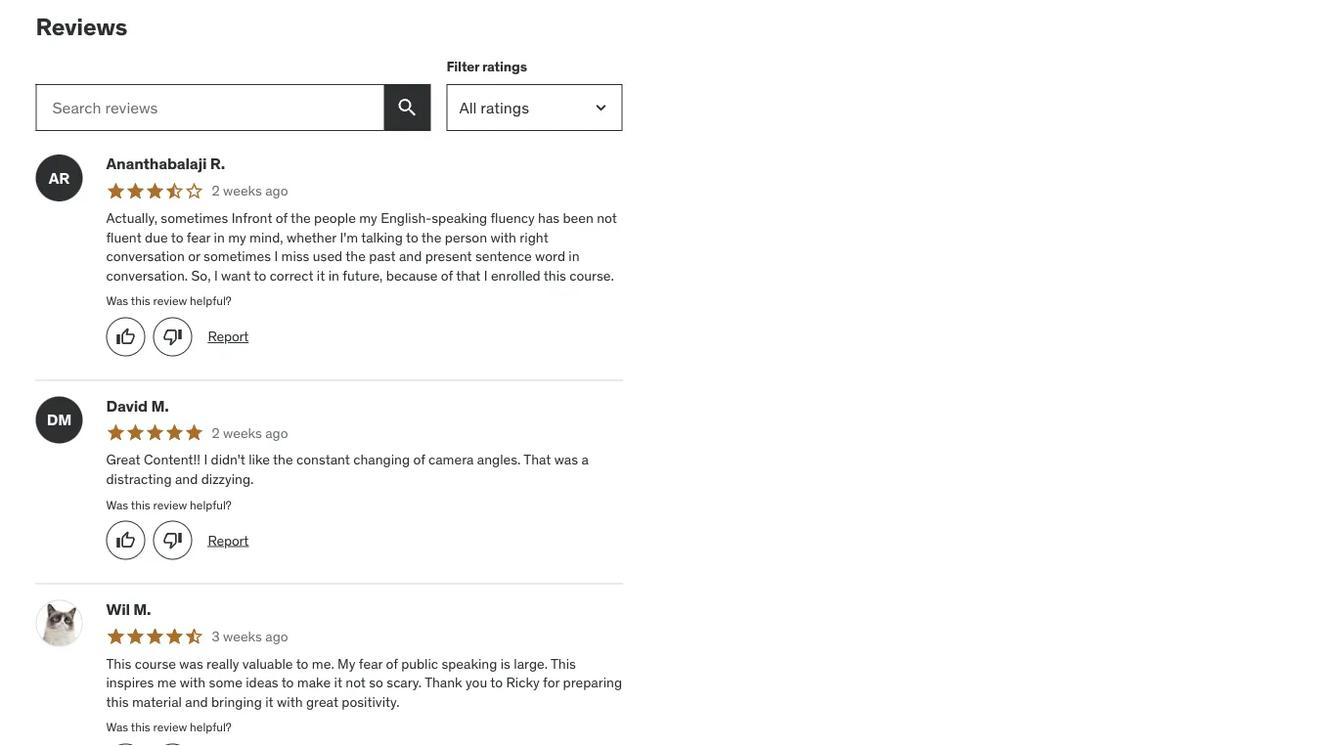 Task type: vqa. For each thing, say whether or not it's contained in the screenshot.
lectures
no



Task type: describe. For each thing, give the bounding box(es) containing it.
1 this from the left
[[106, 655, 131, 673]]

course
[[135, 655, 176, 673]]

and inside great content!! i didn't like the constant changing of camera angles. that was a distracting and dizzying.
[[175, 471, 198, 488]]

conversation.
[[106, 267, 188, 285]]

ar
[[49, 168, 70, 188]]

2 weeks ago for m.
[[212, 424, 288, 442]]

was for ar
[[106, 294, 128, 309]]

really
[[207, 655, 239, 673]]

ratings
[[482, 58, 527, 76]]

not inside actually, sometimes infront of the people my english-speaking fluency has been not fluent due to fear in my mind, whether i'm talking to the person with right conversation or sometimes i miss used the past and present sentence word in conversation. so, i want to correct it in future, because of that i enrolled this course.
[[597, 210, 617, 227]]

angles.
[[477, 452, 521, 469]]

to left me.
[[296, 655, 309, 673]]

so,
[[191, 267, 211, 285]]

thank
[[425, 674, 462, 692]]

public
[[401, 655, 438, 673]]

my
[[338, 655, 356, 673]]

wil m.
[[106, 600, 151, 620]]

with inside actually, sometimes infront of the people my english-speaking fluency has been not fluent due to fear in my mind, whether i'm talking to the person with right conversation or sometimes i miss used the past and present sentence word in conversation. so, i want to correct it in future, because of that i enrolled this course.
[[491, 229, 516, 246]]

report button for david m.
[[208, 532, 249, 551]]

like
[[249, 452, 270, 469]]

was for dm
[[106, 498, 128, 513]]

make
[[297, 674, 331, 692]]

bringing
[[211, 694, 262, 711]]

2 vertical spatial it
[[265, 694, 274, 711]]

1 vertical spatial sometimes
[[204, 248, 271, 266]]

ananthabalaji r.
[[106, 154, 225, 174]]

or
[[188, 248, 200, 266]]

inspires
[[106, 674, 154, 692]]

valuable
[[242, 655, 293, 673]]

positivity.
[[342, 694, 400, 711]]

reviews
[[36, 13, 127, 42]]

david m.
[[106, 396, 169, 416]]

didn't
[[211, 452, 245, 469]]

report button for ananthabalaji r.
[[208, 328, 249, 347]]

future,
[[343, 267, 383, 285]]

i right so,
[[214, 267, 218, 285]]

sentence
[[475, 248, 532, 266]]

1 vertical spatial my
[[228, 229, 246, 246]]

camera
[[428, 452, 474, 469]]

has
[[538, 210, 560, 227]]

2 horizontal spatial in
[[569, 248, 580, 266]]

1 horizontal spatial in
[[328, 267, 339, 285]]

speaking inside this course was really valuable to me. my fear of public speaking is large. this inspires me with some ideas to make it not so scary. thank you to ricky for preparing this material and bringing it with great positivity.
[[442, 655, 497, 673]]

some
[[209, 674, 242, 692]]

mark as helpful image for ar
[[116, 328, 135, 347]]

i inside great content!! i didn't like the constant changing of camera angles. that was a distracting and dizzying.
[[204, 452, 208, 469]]

english-
[[381, 210, 432, 227]]

preparing
[[563, 674, 622, 692]]

person
[[445, 229, 487, 246]]

content!!
[[144, 452, 201, 469]]

this inside this course was really valuable to me. my fear of public speaking is large. this inspires me with some ideas to make it not so scary. thank you to ricky for preparing this material and bringing it with great positivity.
[[106, 694, 129, 711]]

constant
[[296, 452, 350, 469]]

2 for r.
[[212, 182, 220, 200]]

due
[[145, 229, 168, 246]]

was this review helpful? for ar
[[106, 294, 232, 309]]

fluent
[[106, 229, 142, 246]]

large.
[[514, 655, 548, 673]]

ago for david m.
[[265, 424, 288, 442]]

review for ar
[[153, 294, 187, 309]]

material
[[132, 694, 182, 711]]

because
[[386, 267, 438, 285]]

to right due
[[171, 229, 183, 246]]

mark as unhelpful image for r.
[[163, 328, 182, 347]]

report for m.
[[208, 532, 249, 550]]

of inside this course was really valuable to me. my fear of public speaking is large. this inspires me with some ideas to make it not so scary. thank you to ricky for preparing this material and bringing it with great positivity.
[[386, 655, 398, 673]]

0 vertical spatial my
[[359, 210, 377, 227]]

this for ananthabalaji r.
[[131, 294, 150, 309]]

dizzying.
[[201, 471, 254, 488]]

used
[[313, 248, 343, 266]]

3 weeks ago
[[212, 628, 288, 646]]

3 was from the top
[[106, 721, 128, 736]]

to right you
[[490, 674, 503, 692]]

enrolled
[[491, 267, 541, 285]]

this for wil m.
[[131, 721, 150, 736]]

a
[[582, 452, 589, 469]]

ricky
[[506, 674, 540, 692]]

it inside actually, sometimes infront of the people my english-speaking fluency has been not fluent due to fear in my mind, whether i'm talking to the person with right conversation or sometimes i miss used the past and present sentence word in conversation. so, i want to correct it in future, because of that i enrolled this course.
[[317, 267, 325, 285]]

mind,
[[250, 229, 283, 246]]

3 was this review helpful? from the top
[[106, 721, 232, 736]]

0 vertical spatial in
[[214, 229, 225, 246]]

past
[[369, 248, 396, 266]]

mark as helpful image for dm
[[116, 531, 135, 551]]



Task type: locate. For each thing, give the bounding box(es) containing it.
mark as helpful image down distracting
[[116, 531, 135, 551]]

this down 'inspires'
[[106, 694, 129, 711]]

2 vertical spatial in
[[328, 267, 339, 285]]

not inside this course was really valuable to me. my fear of public speaking is large. this inspires me with some ideas to make it not so scary. thank you to ricky for preparing this material and bringing it with great positivity.
[[346, 674, 366, 692]]

0 vertical spatial fear
[[187, 229, 211, 246]]

0 horizontal spatial was
[[179, 655, 203, 673]]

1 ago from the top
[[265, 182, 288, 200]]

sometimes up want
[[204, 248, 271, 266]]

miss
[[281, 248, 310, 266]]

helpful?
[[190, 294, 232, 309], [190, 498, 232, 513], [190, 721, 232, 736]]

2 weeks ago for r.
[[212, 182, 288, 200]]

1 vertical spatial in
[[569, 248, 580, 266]]

want
[[221, 267, 251, 285]]

that
[[524, 452, 551, 469]]

1 vertical spatial mark as unhelpful image
[[163, 531, 182, 551]]

this up 'inspires'
[[106, 655, 131, 673]]

was down conversation.
[[106, 294, 128, 309]]

2 2 weeks ago from the top
[[212, 424, 288, 442]]

was down 'inspires'
[[106, 721, 128, 736]]

was this review helpful? down "material"
[[106, 721, 232, 736]]

been
[[563, 210, 594, 227]]

is
[[501, 655, 511, 673]]

was left a
[[554, 452, 578, 469]]

1 vertical spatial fear
[[359, 655, 383, 673]]

2 vertical spatial helpful?
[[190, 721, 232, 736]]

in down the 'used'
[[328, 267, 339, 285]]

report button down dizzying.
[[208, 532, 249, 551]]

was this review helpful? down conversation.
[[106, 294, 232, 309]]

filter
[[447, 58, 479, 76]]

m. right david
[[151, 396, 169, 416]]

this down distracting
[[131, 498, 150, 513]]

great content!! i didn't like the constant changing of camera angles. that was a distracting and dizzying.
[[106, 452, 589, 488]]

fear up or
[[187, 229, 211, 246]]

helpful? down bringing
[[190, 721, 232, 736]]

not left "so"
[[346, 674, 366, 692]]

i left didn't
[[204, 452, 208, 469]]

3 helpful? from the top
[[190, 721, 232, 736]]

fear
[[187, 229, 211, 246], [359, 655, 383, 673]]

1 horizontal spatial with
[[277, 694, 303, 711]]

1 vertical spatial m.
[[133, 600, 151, 620]]

the up present
[[421, 229, 442, 246]]

1 vertical spatial was this review helpful?
[[106, 498, 232, 513]]

ago up infront
[[265, 182, 288, 200]]

review down distracting
[[153, 498, 187, 513]]

talking
[[361, 229, 403, 246]]

and
[[399, 248, 422, 266], [175, 471, 198, 488], [185, 694, 208, 711]]

report down want
[[208, 328, 249, 346]]

was this review helpful? for dm
[[106, 498, 232, 513]]

you
[[466, 674, 487, 692]]

my down infront
[[228, 229, 246, 246]]

was down distracting
[[106, 498, 128, 513]]

1 horizontal spatial this
[[551, 655, 576, 673]]

1 was this review helpful? from the top
[[106, 294, 232, 309]]

weeks for david m.
[[223, 424, 262, 442]]

mark as unhelpful image for m.
[[163, 531, 182, 551]]

3 weeks from the top
[[223, 628, 262, 646]]

this course was really valuable to me. my fear of public speaking is large. this inspires me with some ideas to make it not so scary. thank you to ricky for preparing this material and bringing it with great positivity.
[[106, 655, 622, 711]]

with
[[491, 229, 516, 246], [180, 674, 206, 692], [277, 694, 303, 711]]

2 ago from the top
[[265, 424, 288, 442]]

report
[[208, 328, 249, 346], [208, 532, 249, 550]]

was inside great content!! i didn't like the constant changing of camera angles. that was a distracting and dizzying.
[[554, 452, 578, 469]]

2 down r.
[[212, 182, 220, 200]]

2 weeks ago
[[212, 182, 288, 200], [212, 424, 288, 442]]

1 vertical spatial weeks
[[223, 424, 262, 442]]

ago
[[265, 182, 288, 200], [265, 424, 288, 442], [265, 628, 288, 646]]

0 horizontal spatial it
[[265, 694, 274, 711]]

i left miss
[[274, 248, 278, 266]]

2 mark as unhelpful image from the top
[[163, 531, 182, 551]]

1 vertical spatial not
[[346, 674, 366, 692]]

m. for wil m.
[[133, 600, 151, 620]]

helpful? for wil m.
[[190, 721, 232, 736]]

1 vertical spatial with
[[180, 674, 206, 692]]

2 horizontal spatial with
[[491, 229, 516, 246]]

the down i'm
[[346, 248, 366, 266]]

actually,
[[106, 210, 157, 227]]

2 weeks ago up infront
[[212, 182, 288, 200]]

1 vertical spatial it
[[334, 674, 342, 692]]

and up because
[[399, 248, 422, 266]]

in
[[214, 229, 225, 246], [569, 248, 580, 266], [328, 267, 339, 285]]

1 vertical spatial helpful?
[[190, 498, 232, 513]]

1 horizontal spatial it
[[317, 267, 325, 285]]

3 review from the top
[[153, 721, 187, 736]]

sometimes up or
[[161, 210, 228, 227]]

m. for david m.
[[151, 396, 169, 416]]

my up "talking"
[[359, 210, 377, 227]]

with right me
[[180, 674, 206, 692]]

0 horizontal spatial in
[[214, 229, 225, 246]]

2 was from the top
[[106, 498, 128, 513]]

0 vertical spatial was
[[106, 294, 128, 309]]

this down word
[[544, 267, 566, 285]]

with up sentence
[[491, 229, 516, 246]]

mark as unhelpful image down conversation.
[[163, 328, 182, 347]]

0 vertical spatial weeks
[[223, 182, 262, 200]]

1 review from the top
[[153, 294, 187, 309]]

speaking up you
[[442, 655, 497, 673]]

0 vertical spatial 2
[[212, 182, 220, 200]]

it down the 'used'
[[317, 267, 325, 285]]

to right want
[[254, 267, 266, 285]]

1 vertical spatial speaking
[[442, 655, 497, 673]]

0 vertical spatial not
[[597, 210, 617, 227]]

0 vertical spatial helpful?
[[190, 294, 232, 309]]

great
[[306, 694, 338, 711]]

it down my
[[334, 674, 342, 692]]

report button down want
[[208, 328, 249, 347]]

0 horizontal spatial with
[[180, 674, 206, 692]]

me.
[[312, 655, 334, 673]]

helpful? for ananthabalaji r.
[[190, 294, 232, 309]]

for
[[543, 674, 560, 692]]

mark as unhelpful image
[[163, 328, 182, 347], [163, 531, 182, 551]]

david
[[106, 396, 148, 416]]

fear inside actually, sometimes infront of the people my english-speaking fluency has been not fluent due to fear in my mind, whether i'm talking to the person with right conversation or sometimes i miss used the past and present sentence word in conversation. so, i want to correct it in future, because of that i enrolled this course.
[[187, 229, 211, 246]]

1 horizontal spatial my
[[359, 210, 377, 227]]

0 vertical spatial speaking
[[432, 210, 487, 227]]

was inside this course was really valuable to me. my fear of public speaking is large. this inspires me with some ideas to make it not so scary. thank you to ricky for preparing this material and bringing it with great positivity.
[[179, 655, 203, 673]]

in right word
[[569, 248, 580, 266]]

of left camera
[[413, 452, 425, 469]]

3 ago from the top
[[265, 628, 288, 646]]

this up for
[[551, 655, 576, 673]]

right
[[520, 229, 548, 246]]

ago for wil m.
[[265, 628, 288, 646]]

was this review helpful? down distracting
[[106, 498, 232, 513]]

with down the make
[[277, 694, 303, 711]]

sometimes
[[161, 210, 228, 227], [204, 248, 271, 266]]

0 vertical spatial review
[[153, 294, 187, 309]]

ananthabalaji
[[106, 154, 207, 174]]

to right ideas
[[281, 674, 294, 692]]

ago up like
[[265, 424, 288, 442]]

scary.
[[387, 674, 422, 692]]

2 vertical spatial and
[[185, 694, 208, 711]]

0 vertical spatial 2 weeks ago
[[212, 182, 288, 200]]

2 weeks from the top
[[223, 424, 262, 442]]

that
[[456, 267, 481, 285]]

fear inside this course was really valuable to me. my fear of public speaking is large. this inspires me with some ideas to make it not so scary. thank you to ricky for preparing this material and bringing it with great positivity.
[[359, 655, 383, 673]]

whether
[[287, 229, 337, 246]]

0 horizontal spatial not
[[346, 674, 366, 692]]

weeks for wil m.
[[223, 628, 262, 646]]

it
[[317, 267, 325, 285], [334, 674, 342, 692], [265, 694, 274, 711]]

fluency
[[491, 210, 535, 227]]

1 mark as unhelpful image from the top
[[163, 328, 182, 347]]

report button
[[208, 328, 249, 347], [208, 532, 249, 551]]

0 vertical spatial m.
[[151, 396, 169, 416]]

Search reviews text field
[[36, 85, 384, 132]]

mark as unhelpful image down distracting
[[163, 531, 182, 551]]

i right that
[[484, 267, 488, 285]]

not
[[597, 210, 617, 227], [346, 674, 366, 692]]

1 was from the top
[[106, 294, 128, 309]]

was
[[554, 452, 578, 469], [179, 655, 203, 673]]

1 weeks from the top
[[223, 182, 262, 200]]

helpful? down dizzying.
[[190, 498, 232, 513]]

2 vertical spatial ago
[[265, 628, 288, 646]]

the inside great content!! i didn't like the constant changing of camera angles. that was a distracting and dizzying.
[[273, 452, 293, 469]]

2 vertical spatial was this review helpful?
[[106, 721, 232, 736]]

the right like
[[273, 452, 293, 469]]

2 review from the top
[[153, 498, 187, 513]]

course.
[[570, 267, 614, 285]]

weeks
[[223, 182, 262, 200], [223, 424, 262, 442], [223, 628, 262, 646]]

ideas
[[246, 674, 278, 692]]

was left really
[[179, 655, 203, 673]]

1 vertical spatial was
[[106, 498, 128, 513]]

helpful? down so,
[[190, 294, 232, 309]]

was this review helpful?
[[106, 294, 232, 309], [106, 498, 232, 513], [106, 721, 232, 736]]

m. right wil
[[133, 600, 151, 620]]

r.
[[210, 154, 225, 174]]

correct
[[270, 267, 314, 285]]

review down conversation.
[[153, 294, 187, 309]]

this inside actually, sometimes infront of the people my english-speaking fluency has been not fluent due to fear in my mind, whether i'm talking to the person with right conversation or sometimes i miss used the past and present sentence word in conversation. so, i want to correct it in future, because of that i enrolled this course.
[[544, 267, 566, 285]]

it down ideas
[[265, 694, 274, 711]]

speaking up person
[[432, 210, 487, 227]]

this
[[544, 267, 566, 285], [131, 294, 150, 309], [131, 498, 150, 513], [106, 694, 129, 711], [131, 721, 150, 736]]

1 2 weeks ago from the top
[[212, 182, 288, 200]]

mark as helpful image down conversation.
[[116, 328, 135, 347]]

filter ratings
[[447, 58, 527, 76]]

to
[[171, 229, 183, 246], [406, 229, 418, 246], [254, 267, 266, 285], [296, 655, 309, 673], [281, 674, 294, 692], [490, 674, 503, 692]]

not right been
[[597, 210, 617, 227]]

m.
[[151, 396, 169, 416], [133, 600, 151, 620]]

helpful? for david m.
[[190, 498, 232, 513]]

2 report button from the top
[[208, 532, 249, 551]]

1 report button from the top
[[208, 328, 249, 347]]

2 this from the left
[[551, 655, 576, 673]]

2 vertical spatial with
[[277, 694, 303, 711]]

1 vertical spatial mark as helpful image
[[116, 531, 135, 551]]

great
[[106, 452, 140, 469]]

present
[[425, 248, 472, 266]]

0 vertical spatial report button
[[208, 328, 249, 347]]

1 vertical spatial 2 weeks ago
[[212, 424, 288, 442]]

changing
[[353, 452, 410, 469]]

1 horizontal spatial was
[[554, 452, 578, 469]]

2 was this review helpful? from the top
[[106, 498, 232, 513]]

2 weeks ago up like
[[212, 424, 288, 442]]

so
[[369, 674, 383, 692]]

of up mind,
[[276, 210, 288, 227]]

this down "material"
[[131, 721, 150, 736]]

and inside this course was really valuable to me. my fear of public speaking is large. this inspires me with some ideas to make it not so scary. thank you to ricky for preparing this material and bringing it with great positivity.
[[185, 694, 208, 711]]

speaking inside actually, sometimes infront of the people my english-speaking fluency has been not fluent due to fear in my mind, whether i'm talking to the person with right conversation or sometimes i miss used the past and present sentence word in conversation. so, i want to correct it in future, because of that i enrolled this course.
[[432, 210, 487, 227]]

0 vertical spatial mark as helpful image
[[116, 328, 135, 347]]

of up scary.
[[386, 655, 398, 673]]

0 vertical spatial report
[[208, 328, 249, 346]]

the
[[291, 210, 311, 227], [421, 229, 442, 246], [346, 248, 366, 266], [273, 452, 293, 469]]

1 helpful? from the top
[[190, 294, 232, 309]]

1 vertical spatial report button
[[208, 532, 249, 551]]

2 helpful? from the top
[[190, 498, 232, 513]]

0 vertical spatial was
[[554, 452, 578, 469]]

submit search image
[[396, 96, 419, 120]]

and down content!!
[[175, 471, 198, 488]]

fear up "so"
[[359, 655, 383, 673]]

1 horizontal spatial fear
[[359, 655, 383, 673]]

1 horizontal spatial not
[[597, 210, 617, 227]]

0 horizontal spatial fear
[[187, 229, 211, 246]]

2 report from the top
[[208, 532, 249, 550]]

wil
[[106, 600, 130, 620]]

1 vertical spatial ago
[[265, 424, 288, 442]]

i
[[274, 248, 278, 266], [214, 267, 218, 285], [484, 267, 488, 285], [204, 452, 208, 469]]

word
[[535, 248, 565, 266]]

and right "material"
[[185, 694, 208, 711]]

review down "material"
[[153, 721, 187, 736]]

weeks up infront
[[223, 182, 262, 200]]

3
[[212, 628, 220, 646]]

of
[[276, 210, 288, 227], [441, 267, 453, 285], [413, 452, 425, 469], [386, 655, 398, 673]]

0 horizontal spatial my
[[228, 229, 246, 246]]

0 vertical spatial with
[[491, 229, 516, 246]]

to down english-
[[406, 229, 418, 246]]

this down conversation.
[[131, 294, 150, 309]]

2 mark as helpful image from the top
[[116, 531, 135, 551]]

ago for ananthabalaji r.
[[265, 182, 288, 200]]

actually, sometimes infront of the people my english-speaking fluency has been not fluent due to fear in my mind, whether i'm talking to the person with right conversation or sometimes i miss used the past and present sentence word in conversation. so, i want to correct it in future, because of that i enrolled this course.
[[106, 210, 617, 285]]

report down dizzying.
[[208, 532, 249, 550]]

mark as helpful image
[[116, 328, 135, 347], [116, 531, 135, 551]]

0 vertical spatial sometimes
[[161, 210, 228, 227]]

2 up didn't
[[212, 424, 220, 442]]

infront
[[232, 210, 272, 227]]

people
[[314, 210, 356, 227]]

speaking
[[432, 210, 487, 227], [442, 655, 497, 673]]

was
[[106, 294, 128, 309], [106, 498, 128, 513], [106, 721, 128, 736]]

1 2 from the top
[[212, 182, 220, 200]]

1 report from the top
[[208, 328, 249, 346]]

2 vertical spatial review
[[153, 721, 187, 736]]

0 vertical spatial ago
[[265, 182, 288, 200]]

this
[[106, 655, 131, 673], [551, 655, 576, 673]]

0 vertical spatial was this review helpful?
[[106, 294, 232, 309]]

and inside actually, sometimes infront of the people my english-speaking fluency has been not fluent due to fear in my mind, whether i'm talking to the person with right conversation or sometimes i miss used the past and present sentence word in conversation. so, i want to correct it in future, because of that i enrolled this course.
[[399, 248, 422, 266]]

2 horizontal spatial it
[[334, 674, 342, 692]]

1 vertical spatial report
[[208, 532, 249, 550]]

of down present
[[441, 267, 453, 285]]

my
[[359, 210, 377, 227], [228, 229, 246, 246]]

review for dm
[[153, 498, 187, 513]]

2 2 from the top
[[212, 424, 220, 442]]

report for r.
[[208, 328, 249, 346]]

of inside great content!! i didn't like the constant changing of camera angles. that was a distracting and dizzying.
[[413, 452, 425, 469]]

2 vertical spatial weeks
[[223, 628, 262, 646]]

ago up the valuable
[[265, 628, 288, 646]]

weeks for ananthabalaji r.
[[223, 182, 262, 200]]

2 for m.
[[212, 424, 220, 442]]

1 vertical spatial was
[[179, 655, 203, 673]]

weeks up didn't
[[223, 424, 262, 442]]

0 horizontal spatial this
[[106, 655, 131, 673]]

this for david m.
[[131, 498, 150, 513]]

me
[[157, 674, 176, 692]]

1 mark as helpful image from the top
[[116, 328, 135, 347]]

2 vertical spatial was
[[106, 721, 128, 736]]

0 vertical spatial mark as unhelpful image
[[163, 328, 182, 347]]

i'm
[[340, 229, 358, 246]]

conversation
[[106, 248, 185, 266]]

1 vertical spatial 2
[[212, 424, 220, 442]]

in up want
[[214, 229, 225, 246]]

1 vertical spatial review
[[153, 498, 187, 513]]

0 vertical spatial and
[[399, 248, 422, 266]]

the up whether
[[291, 210, 311, 227]]

0 vertical spatial it
[[317, 267, 325, 285]]

dm
[[47, 410, 72, 430]]

1 vertical spatial and
[[175, 471, 198, 488]]

distracting
[[106, 471, 172, 488]]

weeks right "3"
[[223, 628, 262, 646]]



